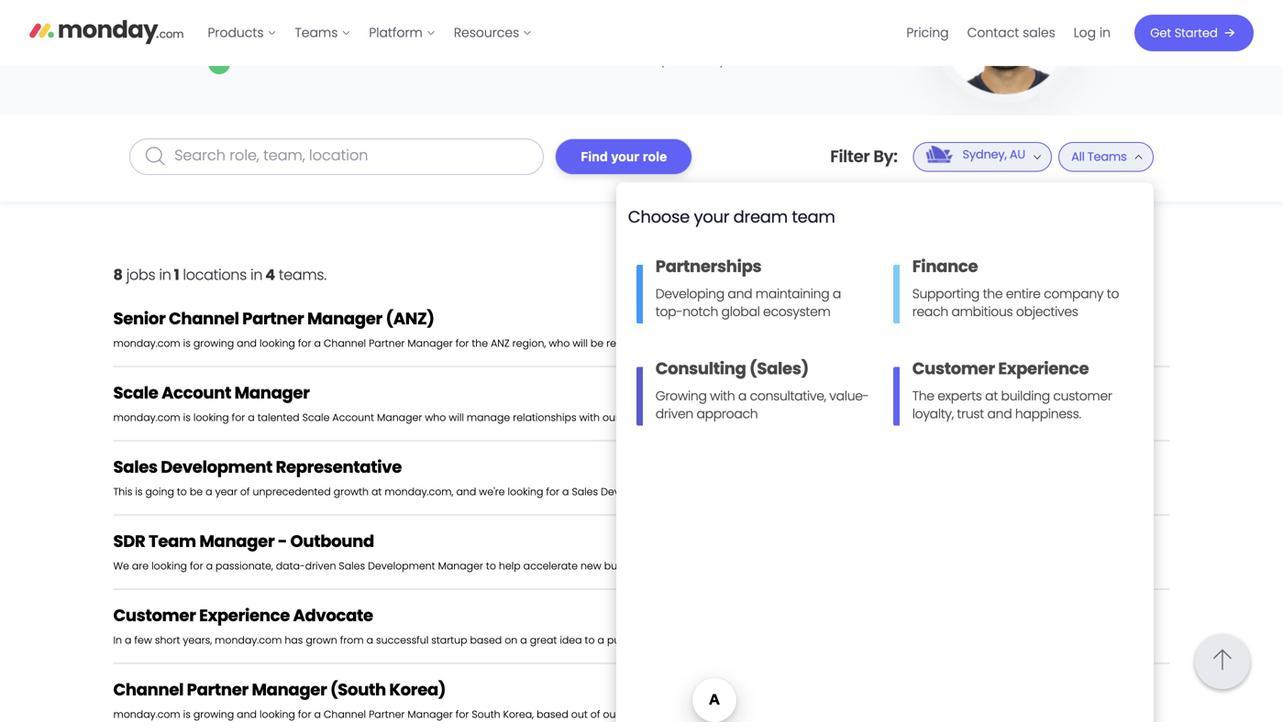 Task type: describe. For each thing, give the bounding box(es) containing it.
advocate
[[293, 604, 373, 628]]

successful
[[376, 634, 429, 648]]

data-
[[276, 559, 305, 574]]

1 vertical spatial development
[[601, 485, 668, 499]]

au for scale account manager
[[1092, 393, 1111, 414]]

out
[[571, 708, 588, 722]]

manager down teams.
[[307, 307, 382, 331]]

a inside consulting (sales) growing with a consultative, value- driven approach
[[738, 387, 747, 405]]

this inside sales development representative this is going to be a year of unprecedented growth at monday.com, and we're looking for a sales development representative. we are at an exciting poin
[[113, 485, 132, 499]]

company. vital to
[[760, 634, 847, 648]]

manager up passionate,
[[199, 530, 275, 553]]

at inside customer experience the experts at building customer loyalty, trust and happiness.
[[985, 387, 998, 405]]

and inside sales development representative this is going to be a year of unprecedented growth at monday.com, and we're looking for a sales development representative. we are at an exciting poin
[[456, 485, 476, 499]]

idea
[[560, 634, 582, 648]]

manager down korea)
[[408, 708, 453, 722]]

an
[[802, 485, 815, 499]]

sydney, for scale account manager
[[1033, 393, 1088, 414]]

sydney, au inside popup button
[[962, 146, 1025, 163]]

partners
[[810, 337, 852, 351]]

reach
[[912, 303, 948, 321]]

teams.
[[279, 265, 326, 285]]

log
[[1074, 24, 1096, 42]]

manager up talented
[[234, 382, 310, 405]]

platform link
[[360, 18, 445, 48]]

pipeline
[[732, 559, 772, 574]]

growing
[[655, 387, 707, 405]]

ecosystem
[[763, 303, 830, 321]]

multi-
[[687, 634, 717, 648]]

your for find
[[611, 149, 639, 164]]

experience for advocate
[[199, 604, 290, 628]]

8
[[113, 265, 122, 285]]

development inside the sdr team manager - outbound we are looking for a passionate, data-driven sales development manager to help accelerate new business and expansions pipeline across the enterprise s
[[368, 559, 435, 574]]

global
[[721, 303, 760, 321]]

business
[[604, 559, 648, 574]]

happiness.
[[1015, 405, 1081, 423]]

0 vertical spatial development
[[161, 456, 272, 479]]

pricing
[[906, 24, 949, 42]]

filter
[[830, 145, 870, 168]]

a right in
[[125, 634, 132, 648]]

our left 'existing' on the bottom
[[602, 411, 619, 425]]

sydney, for senior channel partner manager (anz)
[[1033, 319, 1088, 339]]

in
[[113, 634, 122, 648]]

includes
[[737, 708, 779, 722]]

Search role, team, location search field
[[130, 138, 544, 175]]

teams inside list
[[295, 24, 338, 42]]

(south
[[330, 679, 386, 702]]

talented
[[257, 411, 300, 425]]

for inside sales development representative this is going to be a year of unprecedented growth at monday.com, and we're looking for a sales development representative. we are at an exciting poin
[[546, 485, 559, 499]]

based inside 'channel partner manager (south korea) monday.com is growing and looking for a channel partner manager for south korea, based out of our sydney office. this role includes managing all relat'
[[537, 708, 568, 722]]

channel down teams.
[[324, 337, 366, 351]]

region,
[[512, 337, 546, 351]]

sydney, au for scale account manager
[[1033, 393, 1111, 414]]

channel down locations
[[169, 307, 239, 331]]

by:
[[873, 145, 897, 168]]

all
[[837, 708, 848, 722]]

a left great
[[520, 634, 527, 648]]

who inside senior channel partner manager (anz) monday.com is growing and looking for a channel partner manager for the anz region, who will be responsible for bringing on new channel partners and m
[[549, 337, 570, 351]]

growing for channel
[[193, 337, 234, 351]]

partnerships developing and maintaining a top-notch global ecosystem
[[655, 255, 844, 321]]

the inside senior channel partner manager (anz) monday.com is growing and looking for a channel partner manager for the anz region, who will be responsible for bringing on new channel partners and m
[[472, 337, 488, 351]]

consultative,
[[750, 387, 826, 405]]

years,
[[183, 634, 212, 648]]

resources link
[[445, 18, 541, 48]]

looking inside scale account manager monday.com is looking for a talented scale account manager who will manage relationships with our existing clients. you'll join our consulting team ba
[[193, 411, 229, 425]]

relat
[[851, 708, 874, 722]]

across
[[775, 559, 808, 574]]

korea,
[[503, 708, 534, 722]]

4
[[265, 265, 275, 285]]

sales inside the sdr team manager - outbound we are looking for a passionate, data-driven sales development manager to help accelerate new business and expansions pipeline across the enterprise s
[[339, 559, 365, 574]]

going
[[145, 485, 174, 499]]

8 jobs in 1 locations in 4 teams.
[[113, 265, 326, 285]]

anz
[[491, 337, 510, 351]]

monday.com inside customer experience advocate in a few short years, monday.com has grown from a successful startup based on a great idea to a publicly traded, multi-product company. vital to that
[[215, 634, 282, 648]]

a left year
[[206, 485, 212, 499]]

list containing products
[[199, 0, 541, 66]]

to inside sales development representative this is going to be a year of unprecedented growth at monday.com, and we're looking for a sales development representative. we are at an exciting poin
[[177, 485, 187, 499]]

our for channel partner manager (south korea)
[[603, 708, 619, 722]]

monday.com for partner
[[113, 708, 180, 722]]

partnerships for partnerships
[[813, 319, 903, 340]]

1 horizontal spatial scale
[[302, 411, 330, 425]]

exciting
[[818, 485, 856, 499]]

1 horizontal spatial in
[[250, 265, 262, 285]]

great
[[530, 634, 557, 648]]

existing
[[622, 411, 659, 425]]

with inside consulting (sales) growing with a consultative, value- driven approach
[[710, 387, 735, 405]]

driven inside consulting (sales) growing with a consultative, value- driven approach
[[655, 405, 693, 423]]

get
[[1150, 25, 1171, 41]]

a right we're
[[562, 485, 569, 499]]

consulting for consulting (sales) growing with a consultative, value- driven approach
[[655, 357, 746, 381]]

to inside the sdr team manager - outbound we are looking for a passionate, data-driven sales development manager to help accelerate new business and expansions pipeline across the enterprise s
[[486, 559, 496, 574]]

manager up monday.com,
[[377, 411, 422, 425]]

channel down "few"
[[113, 679, 184, 702]]

who inside scale account manager monday.com is looking for a talented scale account manager who will manage relationships with our existing clients. you'll join our consulting team ba
[[425, 411, 446, 425]]

team inside group
[[792, 205, 835, 229]]

be inside senior channel partner manager (anz) monday.com is growing and looking for a channel partner manager for the anz region, who will be responsible for bringing on new channel partners and m
[[590, 337, 604, 351]]

manager down has
[[252, 679, 327, 702]]

pricing link
[[897, 18, 958, 48]]

(sales) for consulting (sales) growing with a consultative, value- driven approach
[[749, 357, 809, 381]]

sdr team manager - outbound we are looking for a passionate, data-driven sales development manager to help accelerate new business and expansions pipeline across the enterprise s
[[113, 530, 887, 574]]

to inside customer experience advocate in a few short years, monday.com has grown from a successful startup based on a great idea to a publicly traded, multi-product company. vital to that
[[585, 634, 595, 648]]

channel down (south on the bottom of page
[[324, 708, 366, 722]]

objectives
[[1016, 303, 1078, 321]]

channel
[[766, 337, 807, 351]]

monday.com is
[[113, 411, 191, 425]]

log in
[[1074, 24, 1111, 42]]

filter by:
[[830, 145, 897, 168]]

this inside 'channel partner manager (south korea) monday.com is growing and looking for a channel partner manager for south korea, based out of our sydney office. this role includes managing all relat'
[[694, 708, 713, 722]]

enterprise
[[830, 559, 879, 574]]

get started
[[1150, 25, 1218, 41]]

sales development representative this is going to be a year of unprecedented growth at monday.com, and we're looking for a sales development representative. we are at an exciting poin
[[113, 456, 881, 499]]

-
[[278, 530, 287, 553]]

on inside customer experience advocate in a few short years, monday.com has grown from a successful startup based on a great idea to a publicly traded, multi-product company. vital to that
[[505, 634, 517, 648]]

managing
[[781, 708, 834, 722]]

(anz)
[[386, 307, 434, 331]]

locations
[[183, 265, 247, 285]]

teams link
[[286, 18, 360, 48]]

a right from
[[366, 634, 373, 648]]

au for senior channel partner manager (anz)
[[1092, 319, 1111, 339]]

south
[[472, 708, 500, 722]]

partnerships for partnerships developing and maintaining a top-notch global ecosystem
[[655, 255, 761, 278]]

consulting (sales)
[[813, 393, 946, 414]]

looking inside senior channel partner manager (anz) monday.com is growing and looking for a channel partner manager for the anz region, who will be responsible for bringing on new channel partners and m
[[260, 337, 295, 351]]

are inside the sdr team manager - outbound we are looking for a passionate, data-driven sales development manager to help accelerate new business and expansions pipeline across the enterprise s
[[132, 559, 149, 574]]

manager down (anz)
[[408, 337, 453, 351]]

sydney, au button
[[913, 40, 1052, 274]]

be inside sales development representative this is going to be a year of unprecedented growth at monday.com, and we're looking for a sales development representative. we are at an exciting poin
[[190, 485, 203, 499]]

sales
[[1023, 24, 1055, 42]]

the inside the sdr team manager - outbound we are looking for a passionate, data-driven sales development manager to help accelerate new business and expansions pipeline across the enterprise s
[[811, 559, 827, 574]]

unprecedented
[[253, 485, 331, 499]]

maintaining
[[755, 285, 829, 303]]

0 horizontal spatial sales
[[113, 456, 157, 479]]

startup
[[431, 634, 467, 648]]

has
[[285, 634, 303, 648]]

customer experience advocate in a few short years, monday.com has grown from a successful startup based on a great idea to a publicly traded, multi-product company. vital to that
[[113, 604, 870, 648]]

product
[[717, 634, 757, 648]]

the inside finance supporting the entire company to reach ambitious objectives
[[983, 285, 1003, 303]]

a inside "partnerships developing and maintaining a top-notch global ecosystem"
[[833, 285, 841, 303]]

s
[[882, 559, 887, 574]]

ba
[[851, 411, 864, 425]]

a inside 'channel partner manager (south korea) monday.com is growing and looking for a channel partner manager for south korea, based out of our sydney office. this role includes managing all relat'
[[314, 708, 321, 722]]



Task type: locate. For each thing, give the bounding box(es) containing it.
customer
[[912, 357, 995, 381], [113, 604, 196, 628]]

products
[[208, 24, 264, 42]]

1 horizontal spatial the
[[811, 559, 827, 574]]

1 vertical spatial growing
[[193, 708, 234, 722]]

monday.com inside 'channel partner manager (south korea) monday.com is growing and looking for a channel partner manager for south korea, based out of our sydney office. this role includes managing all relat'
[[113, 708, 180, 722]]

a down teams.
[[314, 337, 321, 351]]

for left talented
[[232, 411, 245, 425]]

the
[[983, 285, 1003, 303], [472, 337, 488, 351], [811, 559, 827, 574]]

au down company
[[1092, 319, 1111, 339]]

is down locations
[[183, 337, 191, 351]]

be left year
[[190, 485, 203, 499]]

looking down has
[[260, 708, 295, 722]]

0 vertical spatial account
[[161, 382, 231, 405]]

development down outbound
[[368, 559, 435, 574]]

customer experience the experts at building customer loyalty, trust and happiness.
[[912, 357, 1115, 423]]

of right year
[[240, 485, 250, 499]]

1 vertical spatial sydney,
[[1033, 319, 1088, 339]]

will left manage
[[449, 411, 464, 425]]

0 vertical spatial be
[[590, 337, 604, 351]]

2 vertical spatial development
[[368, 559, 435, 574]]

grown
[[306, 634, 337, 648]]

will right region,
[[573, 337, 588, 351]]

is inside 'channel partner manager (south korea) monday.com is growing and looking for a channel partner manager for south korea, based out of our sydney office. this role includes managing all relat'
[[183, 708, 191, 722]]

2 list from the left
[[897, 0, 1120, 66]]

1 vertical spatial are
[[132, 559, 149, 574]]

passionate,
[[216, 559, 273, 574]]

looking right we're
[[508, 485, 543, 499]]

partnerships
[[655, 255, 761, 278], [813, 319, 903, 340]]

monday.com inside senior channel partner manager (anz) monday.com is growing and looking for a channel partner manager for the anz region, who will be responsible for bringing on new channel partners and m
[[113, 337, 180, 351]]

account up monday.com is
[[161, 382, 231, 405]]

a down grown
[[314, 708, 321, 722]]

0 vertical spatial driven
[[655, 405, 693, 423]]

0 horizontal spatial list
[[199, 0, 541, 66]]

looking down 4
[[260, 337, 295, 351]]

and inside customer experience the experts at building customer loyalty, trust and happiness.
[[987, 405, 1012, 423]]

0 horizontal spatial on
[[505, 634, 517, 648]]

for left anz
[[456, 337, 469, 351]]

1 horizontal spatial sales
[[339, 559, 365, 574]]

0 horizontal spatial teams
[[295, 24, 338, 42]]

0 vertical spatial partnerships
[[655, 255, 761, 278]]

get started button
[[1134, 15, 1254, 51]]

all teams button
[[1058, 40, 1153, 274]]

1 vertical spatial new
[[580, 559, 601, 574]]

of inside 'channel partner manager (south korea) monday.com is growing and looking for a channel partner manager for south korea, based out of our sydney office. this role includes managing all relat'
[[590, 708, 600, 722]]

in left 4
[[250, 265, 262, 285]]

a inside senior channel partner manager (anz) monday.com is growing and looking for a channel partner manager for the anz region, who will be responsible for bringing on new channel partners and m
[[314, 337, 321, 351]]

1 vertical spatial sales
[[572, 485, 598, 499]]

partner down 4
[[242, 307, 304, 331]]

1 vertical spatial (sales)
[[895, 393, 946, 414]]

0 vertical spatial scale
[[113, 382, 158, 405]]

0 horizontal spatial in
[[159, 265, 171, 285]]

growing inside 'channel partner manager (south korea) monday.com is growing and looking for a channel partner manager for south korea, based out of our sydney office. this role includes managing all relat'
[[193, 708, 234, 722]]

experience up building
[[998, 357, 1089, 381]]

from
[[340, 634, 364, 648]]

senior
[[113, 307, 166, 331]]

for inside scale account manager monday.com is looking for a talented scale account manager who will manage relationships with our existing clients. you'll join our consulting team ba
[[232, 411, 245, 425]]

1 horizontal spatial account
[[332, 411, 374, 425]]

au left all
[[1010, 146, 1025, 163]]

1 vertical spatial is
[[135, 485, 143, 499]]

at right growth
[[371, 485, 382, 499]]

manager left help in the bottom of the page
[[438, 559, 483, 574]]

driven
[[655, 405, 693, 423], [305, 559, 336, 574]]

0 horizontal spatial partnerships
[[655, 255, 761, 278]]

2 vertical spatial is
[[183, 708, 191, 722]]

we
[[750, 485, 766, 499], [113, 559, 129, 574]]

value-
[[829, 387, 869, 405]]

main element
[[199, 0, 1254, 66]]

company
[[1044, 285, 1103, 303]]

2 horizontal spatial the
[[983, 285, 1003, 303]]

0 horizontal spatial with
[[579, 411, 600, 425]]

experience for the
[[998, 357, 1089, 381]]

monday.com left has
[[215, 634, 282, 648]]

to inside finance supporting the entire company to reach ambitious objectives
[[1107, 285, 1119, 303]]

teams
[[295, 24, 338, 42], [1087, 149, 1127, 165]]

for left 'bringing'
[[667, 337, 680, 351]]

for down has
[[298, 708, 311, 722]]

our inside 'channel partner manager (south korea) monday.com is growing and looking for a channel partner manager for south korea, based out of our sydney office. this role includes managing all relat'
[[603, 708, 619, 722]]

consulting down the partners
[[813, 393, 891, 414]]

partner down years,
[[187, 679, 248, 702]]

choose your dream team
[[628, 205, 835, 229]]

0 vertical spatial (sales)
[[749, 357, 809, 381]]

teams right all
[[1087, 149, 1127, 165]]

consulting for consulting (sales)
[[813, 393, 891, 414]]

1 horizontal spatial based
[[537, 708, 568, 722]]

customer up "few"
[[113, 604, 196, 628]]

1 vertical spatial sydney, au
[[1033, 319, 1111, 339]]

will inside scale account manager monday.com is looking for a talented scale account manager who will manage relationships with our existing clients. you'll join our consulting team ba
[[449, 411, 464, 425]]

trust
[[957, 405, 984, 423]]

2 horizontal spatial development
[[601, 485, 668, 499]]

channel
[[169, 307, 239, 331], [324, 337, 366, 351], [113, 679, 184, 702], [324, 708, 366, 722]]

find your role
[[581, 149, 667, 164]]

au inside popup button
[[1010, 146, 1025, 163]]

team inside scale account manager monday.com is looking for a talented scale account manager who will manage relationships with our existing clients. you'll join our consulting team ba
[[821, 411, 848, 425]]

1 horizontal spatial are
[[769, 485, 786, 499]]

is down years,
[[183, 708, 191, 722]]

0 vertical spatial growing
[[193, 337, 234, 351]]

looking right monday.com is
[[193, 411, 229, 425]]

on inside senior channel partner manager (anz) monday.com is growing and looking for a channel partner manager for the anz region, who will be responsible for bringing on new channel partners and m
[[727, 337, 740, 351]]

short
[[155, 634, 180, 648]]

0 horizontal spatial this
[[113, 485, 132, 499]]

driven inside the sdr team manager - outbound we are looking for a passionate, data-driven sales development manager to help accelerate new business and expansions pipeline across the enterprise s
[[305, 559, 336, 574]]

your
[[611, 149, 639, 164], [694, 205, 729, 229]]

our for scale account manager
[[747, 411, 764, 425]]

the right across
[[811, 559, 827, 574]]

2 vertical spatial au
[[1092, 393, 1111, 414]]

looking
[[260, 337, 295, 351], [193, 411, 229, 425], [508, 485, 543, 499], [151, 559, 187, 574], [260, 708, 295, 722]]

1 vertical spatial who
[[425, 411, 446, 425]]

your inside group
[[694, 205, 729, 229]]

1 vertical spatial your
[[694, 205, 729, 229]]

(sales)
[[749, 357, 809, 381], [895, 393, 946, 414]]

on right 'bringing'
[[727, 337, 740, 351]]

role right the find
[[643, 149, 667, 164]]

for left "south"
[[456, 708, 469, 722]]

of inside sales development representative this is going to be a year of unprecedented growth at monday.com, and we're looking for a sales development representative. we are at an exciting poin
[[240, 485, 250, 499]]

supporting
[[912, 285, 980, 303]]

are down sdr
[[132, 559, 149, 574]]

started
[[1175, 25, 1218, 41]]

consulting (sales) growing with a consultative, value- driven approach
[[655, 357, 869, 423]]

0 vertical spatial sydney, au
[[962, 146, 1025, 163]]

1 horizontal spatial at
[[789, 485, 799, 499]]

team right dream
[[792, 205, 835, 229]]

team
[[149, 530, 196, 553]]

and inside the sdr team manager - outbound we are looking for a passionate, data-driven sales development manager to help accelerate new business and expansions pipeline across the enterprise s
[[650, 559, 670, 574]]

0 vertical spatial of
[[240, 485, 250, 499]]

2 horizontal spatial in
[[1100, 24, 1111, 42]]

on left great
[[505, 634, 517, 648]]

0 horizontal spatial your
[[611, 149, 639, 164]]

outbound
[[290, 530, 374, 553]]

all
[[1071, 149, 1084, 165]]

monday.com logo image
[[29, 12, 184, 50]]

1 vertical spatial on
[[505, 634, 517, 648]]

in inside list
[[1100, 24, 1111, 42]]

1 vertical spatial team
[[821, 411, 848, 425]]

0 vertical spatial team
[[792, 205, 835, 229]]

is inside senior channel partner manager (anz) monday.com is growing and looking for a channel partner manager for the anz region, who will be responsible for bringing on new channel partners and m
[[183, 337, 191, 351]]

0 vertical spatial new
[[743, 337, 764, 351]]

who right region,
[[549, 337, 570, 351]]

few
[[134, 634, 152, 648]]

based left out
[[537, 708, 568, 722]]

1 horizontal spatial list
[[897, 0, 1120, 66]]

with right relationships
[[579, 411, 600, 425]]

with inside scale account manager monday.com is looking for a talented scale account manager who will manage relationships with our existing clients. you'll join our consulting team ba
[[579, 411, 600, 425]]

1 horizontal spatial your
[[694, 205, 729, 229]]

we down sdr
[[113, 559, 129, 574]]

for
[[298, 337, 311, 351], [456, 337, 469, 351], [667, 337, 680, 351], [232, 411, 245, 425], [546, 485, 559, 499], [190, 559, 203, 574], [298, 708, 311, 722], [456, 708, 469, 722]]

1 horizontal spatial role
[[715, 708, 734, 722]]

new inside senior channel partner manager (anz) monday.com is growing and looking for a channel partner manager for the anz region, who will be responsible for bringing on new channel partners and m
[[743, 337, 764, 351]]

bringing
[[683, 337, 724, 351]]

notch
[[683, 303, 718, 321]]

building
[[1001, 387, 1050, 405]]

publicly
[[607, 634, 646, 648]]

sales down outbound
[[339, 559, 365, 574]]

contact sales button
[[958, 18, 1065, 48]]

1 list from the left
[[199, 0, 541, 66]]

accelerate
[[523, 559, 578, 574]]

we're
[[479, 485, 505, 499]]

traded,
[[648, 634, 684, 648]]

1 horizontal spatial new
[[743, 337, 764, 351]]

with up approach
[[710, 387, 735, 405]]

teams right products link at the left of page
[[295, 24, 338, 42]]

in left 1
[[159, 265, 171, 285]]

platform
[[369, 24, 423, 42]]

we inside sales development representative this is going to be a year of unprecedented growth at monday.com, and we're looking for a sales development representative. we are at an exciting poin
[[750, 485, 766, 499]]

the
[[912, 387, 934, 405]]

role
[[643, 149, 667, 164], [715, 708, 734, 722]]

1 horizontal spatial on
[[727, 337, 740, 351]]

sales up accelerate
[[572, 485, 598, 499]]

a left passionate,
[[206, 559, 213, 574]]

1 horizontal spatial will
[[573, 337, 588, 351]]

1 vertical spatial consulting
[[813, 393, 891, 414]]

1 vertical spatial scale
[[302, 411, 330, 425]]

scale right talented
[[302, 411, 330, 425]]

1 horizontal spatial (sales)
[[895, 393, 946, 414]]

based
[[470, 634, 502, 648], [537, 708, 568, 722]]

2 horizontal spatial sales
[[572, 485, 598, 499]]

2 vertical spatial sydney, au
[[1033, 393, 1111, 414]]

0 vertical spatial sydney,
[[962, 146, 1007, 163]]

experience down passionate,
[[199, 604, 290, 628]]

development down 'existing' on the bottom
[[601, 485, 668, 499]]

this right "office."
[[694, 708, 713, 722]]

scale up monday.com is
[[113, 382, 158, 405]]

is left going
[[135, 485, 143, 499]]

1 horizontal spatial we
[[750, 485, 766, 499]]

at right experts
[[985, 387, 998, 405]]

the left anz
[[472, 337, 488, 351]]

relationships
[[513, 411, 576, 425]]

sydney, inside sydney, au popup button
[[962, 146, 1007, 163]]

with
[[710, 387, 735, 405], [579, 411, 600, 425]]

manager
[[307, 307, 382, 331], [408, 337, 453, 351], [234, 382, 310, 405], [377, 411, 422, 425], [199, 530, 275, 553], [438, 559, 483, 574], [252, 679, 327, 702], [408, 708, 453, 722]]

for down teams.
[[298, 337, 311, 351]]

finance
[[912, 255, 978, 278]]

new left business
[[580, 559, 601, 574]]

a
[[833, 285, 841, 303], [314, 337, 321, 351], [738, 387, 747, 405], [248, 411, 255, 425], [206, 485, 212, 499], [562, 485, 569, 499], [206, 559, 213, 574], [125, 634, 132, 648], [366, 634, 373, 648], [520, 634, 527, 648], [598, 634, 604, 648], [314, 708, 321, 722]]

experience
[[998, 357, 1089, 381], [199, 604, 290, 628]]

list
[[199, 0, 541, 66], [897, 0, 1120, 66]]

(sales) inside consulting (sales) growing with a consultative, value- driven approach
[[749, 357, 809, 381]]

1 vertical spatial role
[[715, 708, 734, 722]]

1 horizontal spatial of
[[590, 708, 600, 722]]

1 vertical spatial be
[[190, 485, 203, 499]]

driven down outbound
[[305, 559, 336, 574]]

to
[[1107, 285, 1119, 303], [177, 485, 187, 499], [486, 559, 496, 574], [585, 634, 595, 648]]

0 vertical spatial will
[[573, 337, 588, 351]]

(sales) for consulting (sales)
[[895, 393, 946, 414]]

1 vertical spatial we
[[113, 559, 129, 574]]

1 horizontal spatial partnerships
[[813, 319, 903, 340]]

1 horizontal spatial this
[[694, 708, 713, 722]]

0 horizontal spatial customer
[[113, 604, 196, 628]]

1 vertical spatial the
[[472, 337, 488, 351]]

monday.com down senior
[[113, 337, 180, 351]]

at left an
[[789, 485, 799, 499]]

your for choose
[[694, 205, 729, 229]]

driven down growing
[[655, 405, 693, 423]]

1 vertical spatial account
[[332, 411, 374, 425]]

consulting inside consulting (sales) growing with a consultative, value- driven approach
[[655, 357, 746, 381]]

(sales) down 'channel'
[[749, 357, 809, 381]]

of
[[240, 485, 250, 499], [590, 708, 600, 722]]

our
[[602, 411, 619, 425], [747, 411, 764, 425], [603, 708, 619, 722]]

a left publicly
[[598, 634, 604, 648]]

we inside the sdr team manager - outbound we are looking for a passionate, data-driven sales development manager to help accelerate new business and expansions pipeline across the enterprise s
[[113, 559, 129, 574]]

this
[[113, 485, 132, 499], [694, 708, 713, 722]]

are left an
[[769, 485, 786, 499]]

0 vertical spatial is
[[183, 337, 191, 351]]

for inside the sdr team manager - outbound we are looking for a passionate, data-driven sales development manager to help accelerate new business and expansions pipeline across the enterprise s
[[190, 559, 203, 574]]

au right happiness.
[[1092, 393, 1111, 414]]

growing down years,
[[193, 708, 234, 722]]

1 horizontal spatial customer
[[912, 357, 995, 381]]

channel partner manager (south korea) monday.com is growing and looking for a channel partner manager for south korea, based out of our sydney office. this role includes managing all relat
[[113, 679, 874, 722]]

expansions
[[673, 559, 730, 574]]

team left ba
[[821, 411, 848, 425]]

a inside the sdr team manager - outbound we are looking for a passionate, data-driven sales development manager to help accelerate new business and expansions pipeline across the enterprise s
[[206, 559, 213, 574]]

sydney, au
[[962, 146, 1025, 163], [1033, 319, 1111, 339], [1033, 393, 1111, 414]]

your inside button
[[611, 149, 639, 164]]

0 vertical spatial au
[[1010, 146, 1025, 163]]

customer for customer experience advocate
[[113, 604, 196, 628]]

customer for customer experience
[[912, 357, 995, 381]]

0 vertical spatial on
[[727, 337, 740, 351]]

experience inside customer experience the experts at building customer loyalty, trust and happiness.
[[998, 357, 1089, 381]]

development up year
[[161, 456, 272, 479]]

for right we're
[[546, 485, 559, 499]]

0 horizontal spatial account
[[161, 382, 231, 405]]

and inside 'channel partner manager (south korea) monday.com is growing and looking for a channel partner manager for south korea, based out of our sydney office. this role includes managing all relat'
[[237, 708, 257, 722]]

0 horizontal spatial of
[[240, 485, 250, 499]]

will inside senior channel partner manager (anz) monday.com is growing and looking for a channel partner manager for the anz region, who will be responsible for bringing on new channel partners and m
[[573, 337, 588, 351]]

is inside sales development representative this is going to be a year of unprecedented growth at monday.com, and we're looking for a sales development representative. we are at an exciting poin
[[135, 485, 143, 499]]

group containing filter by:
[[616, 40, 1153, 723]]

all teams
[[1071, 149, 1127, 165]]

help
[[499, 559, 521, 574]]

a inside scale account manager monday.com is looking for a talented scale account manager who will manage relationships with our existing clients. you'll join our consulting team ba
[[248, 411, 255, 425]]

group
[[616, 40, 1153, 723]]

sydney,
[[962, 146, 1007, 163], [1033, 319, 1088, 339], [1033, 393, 1088, 414]]

to left help in the bottom of the page
[[486, 559, 496, 574]]

list containing pricing
[[897, 0, 1120, 66]]

2 vertical spatial monday.com
[[113, 708, 180, 722]]

1 vertical spatial of
[[590, 708, 600, 722]]

the up the ambitious
[[983, 285, 1003, 303]]

2 vertical spatial sydney,
[[1033, 393, 1088, 414]]

monday.com,
[[385, 485, 453, 499]]

1 growing from the top
[[193, 337, 234, 351]]

who
[[549, 337, 570, 351], [425, 411, 446, 425]]

based inside customer experience advocate in a few short years, monday.com has grown from a successful startup based on a great idea to a publicly traded, multi-product company. vital to that
[[470, 634, 502, 648]]

new inside the sdr team manager - outbound we are looking for a passionate, data-driven sales development manager to help accelerate new business and expansions pipeline across the enterprise s
[[580, 559, 601, 574]]

who left manage
[[425, 411, 446, 425]]

customer inside customer experience advocate in a few short years, monday.com has grown from a successful startup based on a great idea to a publicly traded, multi-product company. vital to that
[[113, 604, 196, 628]]

looking inside 'channel partner manager (south korea) monday.com is growing and looking for a channel partner manager for south korea, based out of our sydney office. this role includes managing all relat'
[[260, 708, 295, 722]]

2 growing from the top
[[193, 708, 234, 722]]

your right the find
[[611, 149, 639, 164]]

2 horizontal spatial at
[[985, 387, 998, 405]]

ambitious
[[951, 303, 1013, 321]]

partnerships up developing
[[655, 255, 761, 278]]

0 vertical spatial who
[[549, 337, 570, 351]]

experience inside customer experience advocate in a few short years, monday.com has grown from a successful startup based on a great idea to a publicly traded, multi-product company. vital to that
[[199, 604, 290, 628]]

korea)
[[389, 679, 446, 702]]

1 vertical spatial partnerships
[[813, 319, 903, 340]]

0 vertical spatial based
[[470, 634, 502, 648]]

0 vertical spatial consulting
[[655, 357, 746, 381]]

monday.com
[[113, 337, 180, 351], [215, 634, 282, 648], [113, 708, 180, 722]]

is for channel
[[183, 708, 191, 722]]

monday.com for channel
[[113, 337, 180, 351]]

0 horizontal spatial we
[[113, 559, 129, 574]]

jobs
[[126, 265, 155, 285]]

sales up going
[[113, 456, 157, 479]]

of right out
[[590, 708, 600, 722]]

0 horizontal spatial driven
[[305, 559, 336, 574]]

partnerships inside "partnerships developing and maintaining a top-notch global ecosystem"
[[655, 255, 761, 278]]

sydney, au for senior channel partner manager (anz)
[[1033, 319, 1111, 339]]

teams inside popup button
[[1087, 149, 1127, 165]]

find
[[581, 149, 608, 164]]

loyalty,
[[912, 405, 954, 423]]

role inside button
[[643, 149, 667, 164]]

partnerships up value-
[[813, 319, 903, 340]]

top-
[[655, 303, 683, 321]]

0 horizontal spatial (sales)
[[749, 357, 809, 381]]

0 vertical spatial we
[[750, 485, 766, 499]]

are inside sales development representative this is going to be a year of unprecedented growth at monday.com, and we're looking for a sales development representative. we are at an exciting poin
[[769, 485, 786, 499]]

0 vertical spatial the
[[983, 285, 1003, 303]]

representative
[[276, 456, 402, 479]]

our right join
[[747, 411, 764, 425]]

1 vertical spatial monday.com
[[215, 634, 282, 648]]

dream
[[733, 205, 788, 229]]

a up join
[[738, 387, 747, 405]]

looking inside the sdr team manager - outbound we are looking for a passionate, data-driven sales development manager to help accelerate new business and expansions pipeline across the enterprise s
[[151, 559, 187, 574]]

role inside 'channel partner manager (south korea) monday.com is growing and looking for a channel partner manager for south korea, based out of our sydney office. this role includes managing all relat'
[[715, 708, 734, 722]]

(sales) left trust
[[895, 393, 946, 414]]

0 horizontal spatial experience
[[199, 604, 290, 628]]

0 horizontal spatial who
[[425, 411, 446, 425]]

in right log
[[1100, 24, 1111, 42]]

finance supporting the entire company to reach ambitious objectives
[[912, 255, 1122, 321]]

we right representative.
[[750, 485, 766, 499]]

1 horizontal spatial driven
[[655, 405, 693, 423]]

1 vertical spatial will
[[449, 411, 464, 425]]

1 vertical spatial this
[[694, 708, 713, 722]]

0 horizontal spatial at
[[371, 485, 382, 499]]

0 horizontal spatial role
[[643, 149, 667, 164]]

customer inside customer experience the experts at building customer loyalty, trust and happiness.
[[912, 357, 995, 381]]

looking inside sales development representative this is going to be a year of unprecedented growth at monday.com, and we're looking for a sales development representative. we are at an exciting poin
[[508, 485, 543, 499]]

partner down (south on the bottom of page
[[369, 708, 405, 722]]

growing for partner
[[193, 708, 234, 722]]

is for senior
[[183, 337, 191, 351]]

account up representative
[[332, 411, 374, 425]]

new left 'channel'
[[743, 337, 764, 351]]

growing inside senior channel partner manager (anz) monday.com is growing and looking for a channel partner manager for the anz region, who will be responsible for bringing on new channel partners and m
[[193, 337, 234, 351]]

0 horizontal spatial the
[[472, 337, 488, 351]]

partner down (anz)
[[369, 337, 405, 351]]

and inside "partnerships developing and maintaining a top-notch global ecosystem"
[[728, 285, 752, 303]]

1 horizontal spatial development
[[368, 559, 435, 574]]

your left dream
[[694, 205, 729, 229]]

to right going
[[177, 485, 187, 499]]

2 vertical spatial the
[[811, 559, 827, 574]]

0 horizontal spatial will
[[449, 411, 464, 425]]



Task type: vqa. For each thing, say whether or not it's contained in the screenshot.
the Which pricing plan is right for me? 'dropdown button'
no



